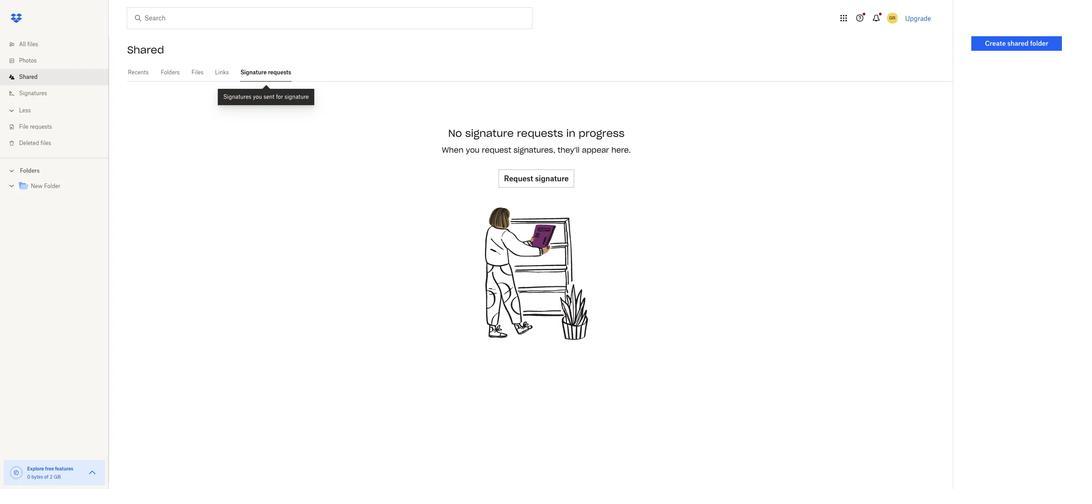 Task type: locate. For each thing, give the bounding box(es) containing it.
you
[[253, 93, 262, 100], [466, 146, 480, 155]]

all
[[19, 41, 26, 48]]

you right when at the top left of the page
[[466, 146, 480, 155]]

2 horizontal spatial signature
[[535, 174, 569, 183]]

illustration of an empty shelf image
[[469, 206, 605, 342]]

files for deleted files
[[41, 140, 51, 146]]

1 vertical spatial files
[[41, 140, 51, 146]]

deleted files link
[[7, 135, 109, 151]]

when you request signatures, they'll appear here.
[[442, 146, 631, 155]]

list containing all files
[[0, 31, 109, 158]]

all files
[[19, 41, 38, 48]]

no
[[449, 127, 462, 140]]

folders link
[[160, 63, 180, 80]]

signature requests link
[[240, 63, 292, 80]]

file
[[19, 123, 28, 130]]

signature
[[285, 93, 309, 100], [466, 127, 514, 140], [535, 174, 569, 183]]

1 horizontal spatial you
[[466, 146, 480, 155]]

photos
[[19, 57, 37, 64]]

recents link
[[127, 63, 149, 80]]

folders
[[161, 69, 180, 76], [20, 167, 40, 174]]

files
[[27, 41, 38, 48], [41, 140, 51, 146]]

bytes
[[31, 474, 43, 479]]

files right deleted
[[41, 140, 51, 146]]

1 horizontal spatial files
[[41, 140, 51, 146]]

1 vertical spatial you
[[466, 146, 480, 155]]

signatures inside signatures link
[[19, 90, 47, 97]]

no signature requests in progress
[[449, 127, 625, 140]]

0 horizontal spatial signature
[[285, 93, 309, 100]]

1 horizontal spatial signature
[[466, 127, 514, 140]]

1 horizontal spatial signatures
[[223, 93, 252, 100]]

2 vertical spatial signature
[[535, 174, 569, 183]]

requests up when you request signatures, they'll appear here. at the top of page
[[517, 127, 564, 140]]

0 horizontal spatial signatures
[[19, 90, 47, 97]]

signature right 'for' on the top
[[285, 93, 309, 100]]

shared link
[[7, 69, 109, 85]]

signatures up less on the top left of page
[[19, 90, 47, 97]]

gb
[[54, 474, 61, 479]]

deleted files
[[19, 140, 51, 146]]

list
[[0, 31, 109, 158]]

shared list item
[[0, 69, 109, 85]]

files
[[192, 69, 204, 76]]

0 horizontal spatial you
[[253, 93, 262, 100]]

signature down when you request signatures, they'll appear here. at the top of page
[[535, 174, 569, 183]]

appear
[[582, 146, 610, 155]]

for
[[276, 93, 283, 100]]

signatures for signatures you sent for signature
[[223, 93, 252, 100]]

signature inside button
[[535, 174, 569, 183]]

you left 'sent'
[[253, 93, 262, 100]]

sent
[[264, 93, 275, 100]]

here.
[[612, 146, 631, 155]]

request
[[504, 174, 534, 183]]

signatures
[[19, 90, 47, 97], [223, 93, 252, 100]]

dropbox image
[[7, 9, 25, 27]]

0 vertical spatial files
[[27, 41, 38, 48]]

0 vertical spatial folders
[[161, 69, 180, 76]]

request signature
[[504, 174, 569, 183]]

1 horizontal spatial requests
[[268, 69, 291, 76]]

1 vertical spatial shared
[[19, 73, 38, 80]]

signatures link
[[7, 85, 109, 102]]

of
[[44, 474, 49, 479]]

quota usage element
[[9, 465, 24, 480]]

folders up "new"
[[20, 167, 40, 174]]

1 horizontal spatial shared
[[127, 44, 164, 56]]

1 vertical spatial folders
[[20, 167, 40, 174]]

less
[[19, 107, 31, 114]]

signatures,
[[514, 146, 556, 155]]

shared
[[127, 44, 164, 56], [19, 73, 38, 80]]

requests right file
[[30, 123, 52, 130]]

2 horizontal spatial requests
[[517, 127, 564, 140]]

requests for file requests
[[30, 123, 52, 130]]

requests up 'for' on the top
[[268, 69, 291, 76]]

explore
[[27, 466, 44, 471]]

you for when
[[466, 146, 480, 155]]

0 horizontal spatial folders
[[20, 167, 40, 174]]

gr button
[[886, 11, 900, 25]]

0 vertical spatial you
[[253, 93, 262, 100]]

0 vertical spatial shared
[[127, 44, 164, 56]]

0 horizontal spatial files
[[27, 41, 38, 48]]

when
[[442, 146, 464, 155]]

upgrade link
[[906, 14, 932, 22]]

signatures down links
[[223, 93, 252, 100]]

signature for request signature
[[535, 174, 569, 183]]

tab list
[[127, 63, 954, 82]]

signature requests
[[241, 69, 291, 76]]

upgrade
[[906, 14, 932, 22]]

files right all
[[27, 41, 38, 48]]

signature up request
[[466, 127, 514, 140]]

gr
[[890, 15, 896, 21]]

0 horizontal spatial requests
[[30, 123, 52, 130]]

0 horizontal spatial shared
[[19, 73, 38, 80]]

0 vertical spatial signature
[[285, 93, 309, 100]]

requests
[[268, 69, 291, 76], [30, 123, 52, 130], [517, 127, 564, 140]]

new folder link
[[18, 180, 102, 193]]

1 vertical spatial signature
[[466, 127, 514, 140]]

folders left files at the left top of page
[[161, 69, 180, 76]]

shared down photos
[[19, 73, 38, 80]]

shared up recents link
[[127, 44, 164, 56]]



Task type: describe. For each thing, give the bounding box(es) containing it.
request
[[482, 146, 512, 155]]

tab list containing recents
[[127, 63, 954, 82]]

signature
[[241, 69, 267, 76]]

new folder
[[31, 183, 60, 189]]

progress
[[579, 127, 625, 140]]

1 horizontal spatial folders
[[161, 69, 180, 76]]

create shared folder button
[[972, 36, 1063, 51]]

2
[[50, 474, 53, 479]]

shared inside list item
[[19, 73, 38, 80]]

requests for signature requests
[[268, 69, 291, 76]]

signature for no signature requests in progress
[[466, 127, 514, 140]]

all files link
[[7, 36, 109, 53]]

less image
[[7, 106, 16, 115]]

files for all files
[[27, 41, 38, 48]]

files link
[[191, 63, 204, 80]]

file requests
[[19, 123, 52, 130]]

folders button
[[0, 164, 109, 177]]

signatures you sent for signature
[[223, 93, 309, 100]]

deleted
[[19, 140, 39, 146]]

folder
[[44, 183, 60, 189]]

file requests link
[[7, 119, 109, 135]]

photos link
[[7, 53, 109, 69]]

they'll
[[558, 146, 580, 155]]

links link
[[215, 63, 229, 80]]

folder
[[1031, 39, 1049, 47]]

folders inside button
[[20, 167, 40, 174]]

recents
[[128, 69, 149, 76]]

0
[[27, 474, 30, 479]]

create shared folder
[[986, 39, 1049, 47]]

new
[[31, 183, 43, 189]]

links
[[215, 69, 229, 76]]

free
[[45, 466, 54, 471]]

signatures for signatures
[[19, 90, 47, 97]]

features
[[55, 466, 73, 471]]

shared
[[1008, 39, 1029, 47]]

request signature button
[[499, 170, 575, 188]]

create
[[986, 39, 1007, 47]]

in
[[567, 127, 576, 140]]

Search in folder "Dropbox" text field
[[145, 13, 514, 23]]

explore free features 0 bytes of 2 gb
[[27, 466, 73, 479]]

you for signatures
[[253, 93, 262, 100]]



Task type: vqa. For each thing, say whether or not it's contained in the screenshot.
the Quota usage element
yes



